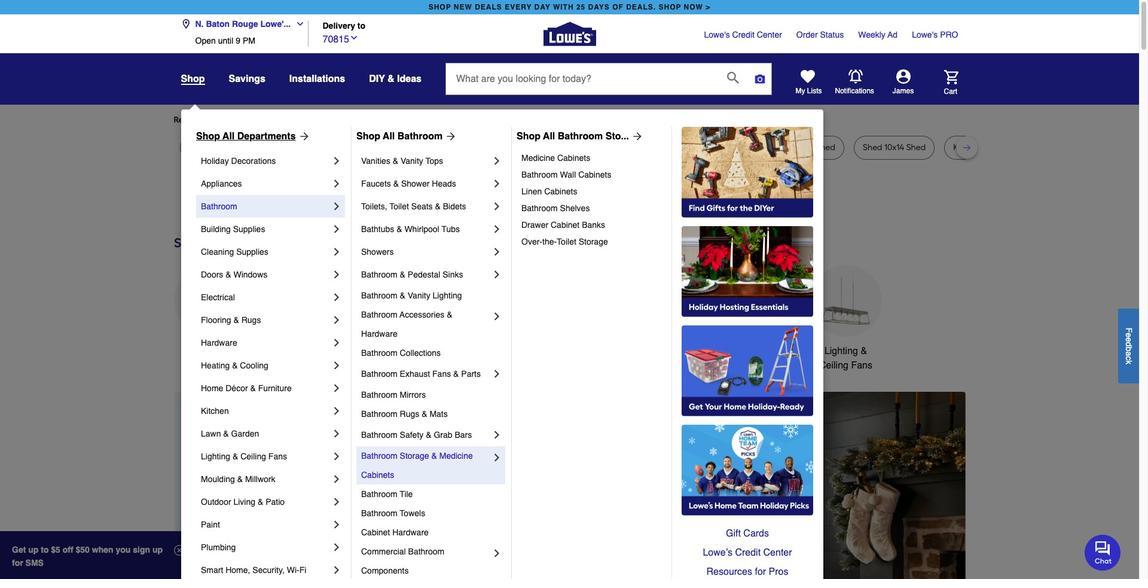Task type: vqa. For each thing, say whether or not it's contained in the screenshot.
Lowe's PRO link
yes



Task type: locate. For each thing, give the bounding box(es) containing it.
credit
[[733, 30, 755, 39], [736, 548, 761, 558]]

bathroom accessories & hardware link
[[361, 305, 491, 343]]

chat invite button image
[[1085, 534, 1122, 571]]

you up shop all bathroom
[[389, 115, 403, 125]]

0 vertical spatial lighting
[[433, 291, 462, 300]]

hardware inside bathroom accessories & hardware
[[361, 329, 398, 339]]

all up medicine cabinets
[[543, 131, 555, 142]]

chevron right image for smart home, security, wi-fi
[[331, 564, 343, 576]]

1 horizontal spatial toilet
[[557, 237, 577, 247]]

1 vertical spatial medicine
[[440, 451, 473, 461]]

over-
[[522, 237, 543, 247]]

medicine cabinets
[[522, 153, 591, 163]]

new
[[454, 3, 473, 11]]

lowe's pro
[[913, 30, 959, 39]]

credit up resources for pros link
[[736, 548, 761, 558]]

0 horizontal spatial you
[[283, 115, 297, 125]]

1 vertical spatial supplies
[[236, 247, 269, 257]]

building
[[201, 224, 231, 234]]

0 horizontal spatial shop
[[429, 3, 452, 11]]

bathroom for bathroom mirrors
[[361, 390, 398, 400]]

2 you from the left
[[389, 115, 403, 125]]

bathroom inside bathroom accessories & hardware
[[361, 310, 398, 320]]

2 lowe's from the left
[[913, 30, 938, 39]]

1 horizontal spatial fans
[[433, 369, 451, 379]]

up right sign
[[153, 545, 163, 555]]

you for more suggestions for you
[[389, 115, 403, 125]]

1 horizontal spatial arrow right image
[[944, 497, 956, 509]]

0 horizontal spatial smart
[[201, 565, 223, 575]]

0 horizontal spatial arrow right image
[[296, 130, 310, 142]]

bathroom wall cabinets
[[522, 170, 612, 180]]

shed for shed 10x14 shed
[[863, 142, 883, 153]]

0 vertical spatial faucets
[[361, 179, 391, 188]]

arrow right image left board
[[629, 130, 644, 142]]

bathtubs & whirlpool tubs link
[[361, 218, 491, 241]]

shop all bathroom
[[357, 131, 443, 142]]

50 percent off all artificial christmas trees, holiday lights and more. image
[[386, 392, 966, 579]]

bathroom mirrors link
[[361, 385, 503, 405]]

heads
[[432, 179, 456, 188]]

bathroom for bathroom safety & grab bars
[[361, 430, 398, 440]]

center up the pros
[[764, 548, 793, 558]]

2 all from the left
[[383, 131, 395, 142]]

you for recommended searches for you
[[283, 115, 297, 125]]

recommended searches for you heading
[[174, 114, 966, 126]]

outdoor
[[201, 497, 231, 507]]

lighting inside lighting & ceiling fans link
[[201, 452, 230, 461]]

shop all departments link
[[196, 129, 310, 144]]

electrical
[[201, 293, 235, 302]]

kitchen for kitchen faucets
[[448, 346, 480, 357]]

bathroom
[[398, 131, 443, 142], [558, 131, 603, 142], [522, 170, 558, 180], [201, 202, 237, 211], [522, 203, 558, 213], [361, 270, 398, 279], [361, 291, 398, 300], [361, 310, 398, 320], [644, 346, 685, 357], [361, 348, 398, 358], [361, 369, 398, 379], [361, 390, 398, 400], [361, 409, 398, 419], [361, 430, 398, 440], [361, 451, 398, 461], [361, 489, 398, 499], [361, 509, 398, 518], [408, 547, 445, 556]]

1 horizontal spatial storage
[[579, 237, 608, 247]]

peel stick wallpaper
[[265, 142, 343, 153]]

cabinets inside 'bathroom storage & medicine cabinets'
[[361, 470, 394, 480]]

bathroom inside button
[[644, 346, 685, 357]]

1 vertical spatial lighting & ceiling fans
[[201, 452, 287, 461]]

2 e from the top
[[1125, 337, 1135, 342]]

drawer cabinet banks
[[522, 220, 606, 230]]

0 horizontal spatial cabinet
[[361, 528, 390, 537]]

1 horizontal spatial decorations
[[366, 360, 417, 371]]

cabinet up over-the-toilet storage
[[551, 220, 580, 230]]

1 horizontal spatial rugs
[[400, 409, 420, 419]]

holiday
[[201, 156, 229, 166]]

shop for shop all bathroom
[[357, 131, 381, 142]]

0 horizontal spatial lighting
[[201, 452, 230, 461]]

up up sms
[[28, 545, 39, 555]]

cabinet
[[551, 220, 580, 230], [361, 528, 390, 537]]

arrow right image for shop all bathroom sto...
[[629, 130, 644, 142]]

kitchen for kitchen
[[201, 406, 229, 416]]

lowe's home improvement notification center image
[[849, 69, 863, 84]]

wi-
[[287, 565, 300, 575]]

for up shop all bathroom
[[376, 115, 387, 125]]

rugs down "mirrors"
[[400, 409, 420, 419]]

1 shop from the left
[[196, 131, 220, 142]]

medicine down bars
[[440, 451, 473, 461]]

1 horizontal spatial kitchen
[[448, 346, 480, 357]]

cabinets up bathroom shelves
[[545, 187, 578, 196]]

christmas
[[370, 346, 413, 357]]

door interior
[[370, 142, 418, 153]]

fans inside lighting & ceiling fans
[[852, 360, 873, 371]]

arrow right image
[[443, 130, 457, 142], [944, 497, 956, 509]]

bars
[[455, 430, 472, 440]]

e up d
[[1125, 333, 1135, 337]]

chevron right image for heating & cooling
[[331, 360, 343, 372]]

chevron right image for faucets & shower heads
[[491, 178, 503, 190]]

1 horizontal spatial shop
[[357, 131, 381, 142]]

paint link
[[201, 513, 331, 536]]

all inside the shop all bathroom link
[[383, 131, 395, 142]]

lowe's pro link
[[913, 29, 959, 41]]

shop for shop all bathroom sto...
[[517, 131, 541, 142]]

0 vertical spatial appliances
[[201, 179, 242, 188]]

1 vertical spatial kitchen
[[201, 406, 229, 416]]

0 vertical spatial home
[[757, 346, 782, 357]]

d
[[1125, 342, 1135, 347]]

shed left 10x14
[[863, 142, 883, 153]]

chevron right image for bathtubs & whirlpool tubs
[[491, 223, 503, 235]]

2 up from the left
[[153, 545, 163, 555]]

n. baton rouge lowe'... button
[[181, 12, 310, 36]]

cabinets down the quikrete
[[558, 153, 591, 163]]

0 vertical spatial medicine
[[522, 153, 555, 163]]

1 vertical spatial faucets
[[483, 346, 517, 357]]

0 vertical spatial ceiling
[[820, 360, 849, 371]]

diy & ideas button
[[369, 68, 422, 90]]

quikrete
[[566, 142, 598, 153]]

1 vertical spatial storage
[[400, 451, 429, 461]]

hardware up christmas
[[361, 329, 398, 339]]

2 shed from the left
[[816, 142, 836, 153]]

for down get
[[12, 558, 23, 568]]

hardware down flooring
[[201, 338, 237, 348]]

0 vertical spatial decorations
[[231, 156, 276, 166]]

drawer
[[522, 220, 549, 230]]

delivery
[[323, 21, 355, 31]]

decorations down christmas
[[366, 360, 417, 371]]

0 horizontal spatial all
[[223, 131, 235, 142]]

storage down the "banks" on the right
[[579, 237, 608, 247]]

resources
[[707, 567, 753, 577]]

shop left "new"
[[429, 3, 452, 11]]

0 horizontal spatial faucets
[[361, 179, 391, 188]]

all for shop all departments
[[223, 131, 235, 142]]

lighting & ceiling fans
[[820, 346, 873, 371], [201, 452, 287, 461]]

1 horizontal spatial up
[[153, 545, 163, 555]]

bathroom inside commercial bathroom components
[[408, 547, 445, 556]]

deals.
[[627, 3, 657, 11]]

kitchen inside button
[[448, 346, 480, 357]]

0 horizontal spatial lowe's
[[705, 30, 730, 39]]

chevron right image for hardware
[[331, 337, 343, 349]]

hardware down towels
[[393, 528, 429, 537]]

decorations inside button
[[366, 360, 417, 371]]

decorations for christmas
[[366, 360, 417, 371]]

1 you from the left
[[283, 115, 297, 125]]

pro
[[941, 30, 959, 39]]

all inside shop all departments link
[[223, 131, 235, 142]]

1 horizontal spatial arrow right image
[[629, 130, 644, 142]]

1 horizontal spatial smart
[[729, 346, 754, 357]]

$5
[[51, 545, 60, 555]]

storage down bathroom safety & grab bars
[[400, 451, 429, 461]]

& inside bathroom accessories & hardware
[[447, 310, 453, 320]]

all for shop all bathroom
[[383, 131, 395, 142]]

lowe's home improvement lists image
[[801, 69, 815, 84]]

0 horizontal spatial up
[[28, 545, 39, 555]]

bathroom collections link
[[361, 343, 503, 363]]

1 vertical spatial vanity
[[408, 291, 431, 300]]

1 horizontal spatial lighting
[[433, 291, 462, 300]]

moulding & millwork link
[[201, 468, 331, 491]]

1 horizontal spatial home
[[757, 346, 782, 357]]

bathroom rugs & mats link
[[361, 405, 503, 424]]

2 horizontal spatial fans
[[852, 360, 873, 371]]

recommended
[[174, 115, 231, 125]]

1 horizontal spatial medicine
[[522, 153, 555, 163]]

center for lowe's credit center
[[757, 30, 783, 39]]

0 vertical spatial vanity
[[401, 156, 424, 166]]

appliances down holiday in the left of the page
[[201, 179, 242, 188]]

bathroom shelves link
[[522, 200, 664, 217]]

$50
[[76, 545, 90, 555]]

0 vertical spatial rugs
[[242, 315, 261, 325]]

appliances up heating
[[186, 346, 233, 357]]

2 horizontal spatial shop
[[517, 131, 541, 142]]

credit up search image
[[733, 30, 755, 39]]

1 lowe's from the left
[[705, 30, 730, 39]]

smart home, security, wi-fi link
[[201, 559, 331, 579]]

bathroom inside 'link'
[[361, 390, 398, 400]]

0 vertical spatial smart
[[729, 346, 754, 357]]

chevron right image for appliances
[[331, 178, 343, 190]]

chevron right image for lighting & ceiling fans
[[331, 451, 343, 463]]

2 arrow right image from the left
[[629, 130, 644, 142]]

open until 9 pm
[[195, 36, 255, 45]]

chevron down image
[[291, 19, 305, 29]]

you left more
[[283, 115, 297, 125]]

&
[[388, 74, 395, 84], [393, 156, 399, 166], [394, 179, 399, 188], [435, 202, 441, 211], [397, 224, 402, 234], [226, 270, 231, 279], [400, 270, 406, 279], [400, 291, 406, 300], [447, 310, 453, 320], [234, 315, 239, 325], [861, 346, 868, 357], [232, 361, 238, 370], [454, 369, 459, 379], [250, 384, 256, 393], [422, 409, 428, 419], [223, 429, 229, 439], [426, 430, 432, 440], [432, 451, 437, 461], [233, 452, 238, 461], [237, 475, 243, 484], [258, 497, 263, 507]]

vanity up accessories at the bottom left of page
[[408, 291, 431, 300]]

0 horizontal spatial medicine
[[440, 451, 473, 461]]

cabinets up bathroom tile
[[361, 470, 394, 480]]

1 horizontal spatial ceiling
[[820, 360, 849, 371]]

0 vertical spatial toilet
[[390, 202, 409, 211]]

1 all from the left
[[223, 131, 235, 142]]

arrow right image inside shop all bathroom sto... link
[[629, 130, 644, 142]]

0 horizontal spatial arrow right image
[[443, 130, 457, 142]]

shelves
[[560, 203, 590, 213]]

all up mower
[[223, 131, 235, 142]]

gift cards
[[726, 528, 770, 539]]

chevron right image for plumbing
[[331, 542, 343, 554]]

1 vertical spatial appliances
[[186, 346, 233, 357]]

2 horizontal spatial lighting
[[825, 346, 859, 357]]

3 all from the left
[[543, 131, 555, 142]]

chevron right image for toilets, toilet seats & bidets
[[491, 200, 503, 212]]

0 vertical spatial lighting & ceiling fans
[[820, 346, 873, 371]]

lowe's for lowe's credit center
[[705, 30, 730, 39]]

0 vertical spatial supplies
[[233, 224, 265, 234]]

arrow right image down more
[[296, 130, 310, 142]]

1 horizontal spatial shop
[[659, 3, 682, 11]]

toilet left seats
[[390, 202, 409, 211]]

stick
[[283, 142, 301, 153]]

ad
[[888, 30, 898, 39]]

4 shed from the left
[[907, 142, 926, 153]]

gift cards link
[[682, 524, 814, 543]]

faucets inside "kitchen faucets" button
[[483, 346, 517, 357]]

shop up lawn mower
[[196, 131, 220, 142]]

0 horizontal spatial to
[[41, 545, 49, 555]]

lawn & garden link
[[201, 422, 331, 445]]

shop up door
[[357, 131, 381, 142]]

1 up from the left
[[28, 545, 39, 555]]

kitchen up parts
[[448, 346, 480, 357]]

storage
[[579, 237, 608, 247], [400, 451, 429, 461]]

0 vertical spatial kitchen
[[448, 346, 480, 357]]

hardware
[[361, 329, 398, 339], [201, 338, 237, 348], [393, 528, 429, 537]]

medicine down toilet
[[522, 153, 555, 163]]

2 vertical spatial lighting
[[201, 452, 230, 461]]

shop left now
[[659, 3, 682, 11]]

1 vertical spatial home
[[201, 384, 223, 393]]

shop 25 days of deals by category image
[[174, 233, 966, 253]]

cabinets up linen cabinets link
[[579, 170, 612, 180]]

0 vertical spatial credit
[[733, 30, 755, 39]]

1 horizontal spatial to
[[358, 21, 366, 31]]

pedestal
[[408, 270, 441, 279]]

0 horizontal spatial fans
[[269, 452, 287, 461]]

lowe's home improvement cart image
[[945, 70, 959, 84]]

0 horizontal spatial toilet
[[390, 202, 409, 211]]

vanity inside "link"
[[401, 156, 424, 166]]

location image
[[181, 19, 191, 29]]

bathroom exhaust fans & parts
[[361, 369, 481, 379]]

0 vertical spatial arrow right image
[[443, 130, 457, 142]]

Search Query text field
[[446, 63, 718, 95]]

shop up toilet
[[517, 131, 541, 142]]

to left $5
[[41, 545, 49, 555]]

25 days of deals. don't miss deals every day. same-day delivery on in-stock orders placed by 2 p m. image
[[174, 392, 367, 579]]

all for shop all bathroom sto...
[[543, 131, 555, 142]]

1 horizontal spatial all
[[383, 131, 395, 142]]

arrow right image
[[296, 130, 310, 142], [629, 130, 644, 142]]

outdoor living & patio
[[201, 497, 285, 507]]

smart inside smart home button
[[729, 346, 754, 357]]

& inside lighting & ceiling fans
[[861, 346, 868, 357]]

notifications
[[836, 87, 875, 95]]

0 horizontal spatial ceiling
[[241, 452, 266, 461]]

outdoor living & patio link
[[201, 491, 331, 513]]

1 arrow right image from the left
[[296, 130, 310, 142]]

1 vertical spatial to
[[41, 545, 49, 555]]

supplies up windows
[[236, 247, 269, 257]]

order
[[797, 30, 818, 39]]

bathroom for bathroom towels
[[361, 509, 398, 518]]

sms
[[25, 558, 44, 568]]

chevron right image for outdoor living & patio
[[331, 496, 343, 508]]

1 horizontal spatial cabinet
[[551, 220, 580, 230]]

cabinet up commercial
[[361, 528, 390, 537]]

cart button
[[928, 70, 959, 96]]

>
[[706, 3, 711, 11]]

toilet down drawer cabinet banks
[[557, 237, 577, 247]]

0 vertical spatial storage
[[579, 237, 608, 247]]

1 shed from the left
[[703, 142, 723, 153]]

1 e from the top
[[1125, 333, 1135, 337]]

1 vertical spatial decorations
[[366, 360, 417, 371]]

shed right storage at the top
[[816, 142, 836, 153]]

chevron right image for bathroom storage & medicine cabinets
[[491, 452, 503, 464]]

center left order
[[757, 30, 783, 39]]

2 horizontal spatial all
[[543, 131, 555, 142]]

0 horizontal spatial decorations
[[231, 156, 276, 166]]

lowe's home improvement logo image
[[544, 7, 596, 60]]

0 horizontal spatial kitchen
[[201, 406, 229, 416]]

for left the pros
[[755, 567, 767, 577]]

rugs
[[242, 315, 261, 325], [400, 409, 420, 419]]

vanity down interior
[[401, 156, 424, 166]]

2 shop from the left
[[357, 131, 381, 142]]

lowe's left pro at the top of the page
[[913, 30, 938, 39]]

bathroom inside 'bathroom storage & medicine cabinets'
[[361, 451, 398, 461]]

cards
[[744, 528, 770, 539]]

chevron right image for bathroom
[[331, 200, 343, 212]]

chevron right image
[[331, 178, 343, 190], [491, 178, 503, 190], [331, 200, 343, 212], [331, 223, 343, 235], [331, 269, 343, 281], [491, 311, 503, 323], [331, 382, 343, 394], [491, 429, 503, 441], [331, 473, 343, 485], [331, 519, 343, 531], [491, 548, 503, 559]]

arrow left image
[[396, 497, 408, 509]]

3 shop from the left
[[517, 131, 541, 142]]

smart for smart home
[[729, 346, 754, 357]]

rugs up "hardware" 'link'
[[242, 315, 261, 325]]

supplies up cleaning supplies
[[233, 224, 265, 234]]

1 vertical spatial lighting
[[825, 346, 859, 357]]

faucets & shower heads link
[[361, 172, 491, 195]]

appliances button
[[174, 265, 246, 358]]

chevron right image for vanities & vanity tops
[[491, 155, 503, 167]]

3 shed from the left
[[863, 142, 883, 153]]

all up door interior
[[383, 131, 395, 142]]

mats
[[430, 409, 448, 419]]

1 horizontal spatial you
[[389, 115, 403, 125]]

lowe's credit center link
[[682, 543, 814, 562]]

shed
[[703, 142, 723, 153], [816, 142, 836, 153], [863, 142, 883, 153], [907, 142, 926, 153]]

james button
[[875, 69, 933, 96]]

1 vertical spatial credit
[[736, 548, 761, 558]]

f e e d b a c k button
[[1119, 309, 1140, 383]]

chevron right image
[[331, 155, 343, 167], [491, 155, 503, 167], [491, 200, 503, 212], [491, 223, 503, 235], [331, 246, 343, 258], [491, 246, 503, 258], [491, 269, 503, 281], [331, 291, 343, 303], [331, 314, 343, 326], [331, 337, 343, 349], [331, 360, 343, 372], [491, 368, 503, 380], [331, 405, 343, 417], [331, 428, 343, 440], [331, 451, 343, 463], [491, 452, 503, 464], [331, 496, 343, 508], [331, 542, 343, 554], [331, 564, 343, 576]]

None search field
[[446, 63, 772, 106]]

arrow right image inside shop all departments link
[[296, 130, 310, 142]]

0 vertical spatial center
[[757, 30, 783, 39]]

smart inside smart home, security, wi-fi link
[[201, 565, 223, 575]]

paint
[[201, 520, 220, 530]]

chevron right image for paint
[[331, 519, 343, 531]]

decorations down peel
[[231, 156, 276, 166]]

to up chevron down image
[[358, 21, 366, 31]]

arrow right image for shop all departments
[[296, 130, 310, 142]]

lawn mower
[[189, 142, 238, 153]]

shed outdoor storage
[[703, 142, 789, 153]]

christmas decorations button
[[356, 265, 428, 373]]

shed left outdoor
[[703, 142, 723, 153]]

lists
[[808, 87, 822, 95]]

b
[[1125, 347, 1135, 351]]

f
[[1125, 328, 1135, 333]]

lowe's down > on the right of page
[[705, 30, 730, 39]]

faucets
[[361, 179, 391, 188], [483, 346, 517, 357]]

1 vertical spatial cabinet
[[361, 528, 390, 537]]

lowe's credit center
[[703, 548, 793, 558]]

chevron right image for holiday decorations
[[331, 155, 343, 167]]

chevron right image for building supplies
[[331, 223, 343, 235]]

cleaning supplies
[[201, 247, 269, 257]]

1 vertical spatial smart
[[201, 565, 223, 575]]

shed right 10x14
[[907, 142, 926, 153]]

chevron right image for home décor & furniture
[[331, 382, 343, 394]]

e up b
[[1125, 337, 1135, 342]]

shed for shed outdoor storage
[[703, 142, 723, 153]]

1 vertical spatial ceiling
[[241, 452, 266, 461]]

k
[[1125, 360, 1135, 364]]

sinks
[[443, 270, 463, 279]]

0 horizontal spatial storage
[[400, 451, 429, 461]]

1 horizontal spatial lighting & ceiling fans
[[820, 346, 873, 371]]

1 vertical spatial center
[[764, 548, 793, 558]]

kitchen up lawn
[[201, 406, 229, 416]]

1 horizontal spatial faucets
[[483, 346, 517, 357]]

1 horizontal spatial lowe's
[[913, 30, 938, 39]]

lighting inside bathroom & vanity lighting link
[[433, 291, 462, 300]]

all inside shop all bathroom sto... link
[[543, 131, 555, 142]]

0 horizontal spatial shop
[[196, 131, 220, 142]]

electrical link
[[201, 286, 331, 309]]



Task type: describe. For each thing, give the bounding box(es) containing it.
outdoor
[[725, 142, 757, 153]]

doors & windows link
[[201, 263, 331, 286]]

lowe's credit center
[[705, 30, 783, 39]]

arrow right image inside the shop all bathroom link
[[443, 130, 457, 142]]

bathroom for bathroom shelves
[[522, 203, 558, 213]]

open
[[195, 36, 216, 45]]

holiday decorations link
[[201, 150, 331, 172]]

bathroom for bathroom & vanity lighting
[[361, 291, 398, 300]]

chevron right image for cleaning supplies
[[331, 246, 343, 258]]

ideas
[[397, 74, 422, 84]]

bathroom for bathroom collections
[[361, 348, 398, 358]]

board
[[653, 142, 676, 153]]

get your home holiday-ready. image
[[682, 326, 814, 416]]

home décor & furniture link
[[201, 377, 331, 400]]

deals
[[475, 3, 503, 11]]

interior
[[391, 142, 418, 153]]

holiday decorations
[[201, 156, 276, 166]]

bidets
[[443, 202, 467, 211]]

the-
[[543, 237, 557, 247]]

1 shop from the left
[[429, 3, 452, 11]]

& inside 'link'
[[397, 224, 402, 234]]

bathroom for bathroom accessories & hardware
[[361, 310, 398, 320]]

credit for lowe's
[[733, 30, 755, 39]]

mower
[[212, 142, 238, 153]]

holiday hosting essentials. image
[[682, 226, 814, 317]]

bathroom for bathroom storage & medicine cabinets
[[361, 451, 398, 461]]

bathroom wall cabinets link
[[522, 166, 664, 183]]

10x14
[[885, 142, 905, 153]]

hardware inside 'link'
[[201, 338, 237, 348]]

chevron right image for bathroom safety & grab bars
[[491, 429, 503, 441]]

lighting & ceiling fans inside button
[[820, 346, 873, 371]]

chevron right image for showers
[[491, 246, 503, 258]]

chevron down image
[[349, 33, 359, 42]]

diy
[[369, 74, 385, 84]]

chevron right image for kitchen
[[331, 405, 343, 417]]

collections
[[400, 348, 441, 358]]

70815 button
[[323, 31, 359, 46]]

shop new deals every day with 25 days of deals. shop now > link
[[426, 0, 713, 14]]

medicine inside 'bathroom storage & medicine cabinets'
[[440, 451, 473, 461]]

lighting inside lighting & ceiling fans button
[[825, 346, 859, 357]]

& inside "link"
[[393, 156, 399, 166]]

christmas decorations
[[366, 346, 417, 371]]

order status link
[[797, 29, 844, 41]]

lowe's credit center link
[[705, 29, 783, 41]]

components
[[361, 566, 409, 576]]

decorations for holiday
[[231, 156, 276, 166]]

commercial bathroom components link
[[361, 542, 491, 579]]

smart home button
[[720, 265, 791, 358]]

of
[[613, 3, 624, 11]]

gift
[[726, 528, 741, 539]]

appliances inside button
[[186, 346, 233, 357]]

chevron right image for moulding & millwork
[[331, 473, 343, 485]]

1 vertical spatial toilet
[[557, 237, 577, 247]]

camera image
[[755, 73, 767, 85]]

to inside get up to $5 off $50 when you sign up for sms
[[41, 545, 49, 555]]

vanity for tops
[[401, 156, 424, 166]]

seats
[[412, 202, 433, 211]]

0 vertical spatial cabinet
[[551, 220, 580, 230]]

sign
[[133, 545, 150, 555]]

credit for lowe's
[[736, 548, 761, 558]]

vanities & vanity tops link
[[361, 150, 491, 172]]

tile
[[400, 489, 413, 499]]

shop all bathroom sto... link
[[517, 129, 644, 144]]

for inside get up to $5 off $50 when you sign up for sms
[[12, 558, 23, 568]]

bathroom & vanity lighting link
[[361, 286, 503, 305]]

0 vertical spatial to
[[358, 21, 366, 31]]

delivery to
[[323, 21, 366, 31]]

ceiling inside lighting & ceiling fans
[[820, 360, 849, 371]]

hardie
[[625, 142, 651, 153]]

center for lowe's credit center
[[764, 548, 793, 558]]

find gifts for the diyer. image
[[682, 127, 814, 218]]

baton
[[206, 19, 230, 29]]

linen
[[522, 187, 542, 196]]

recommended searches for you
[[174, 115, 297, 125]]

supplies for cleaning supplies
[[236, 247, 269, 257]]

bathroom rugs & mats
[[361, 409, 448, 419]]

plumbing link
[[201, 536, 331, 559]]

plumbing
[[201, 543, 236, 552]]

peel
[[265, 142, 281, 153]]

living
[[234, 497, 256, 507]]

drawer cabinet banks link
[[522, 217, 664, 233]]

1 vertical spatial arrow right image
[[944, 497, 956, 509]]

shed for shed
[[816, 142, 836, 153]]

home inside button
[[757, 346, 782, 357]]

1 vertical spatial rugs
[[400, 409, 420, 419]]

lowe's home team holiday picks. image
[[682, 425, 814, 516]]

kobalt
[[954, 142, 979, 153]]

storage inside 'bathroom storage & medicine cabinets'
[[400, 451, 429, 461]]

pm
[[243, 36, 255, 45]]

supplies for building supplies
[[233, 224, 265, 234]]

diy & ideas
[[369, 74, 422, 84]]

installations button
[[290, 68, 345, 90]]

chevron right image for bathroom & pedestal sinks
[[491, 269, 503, 281]]

chevron right image for electrical
[[331, 291, 343, 303]]

search image
[[728, 72, 740, 84]]

bathroom exhaust fans & parts link
[[361, 363, 491, 385]]

flooring & rugs link
[[201, 309, 331, 332]]

cleaning
[[201, 247, 234, 257]]

linen cabinets
[[522, 187, 578, 196]]

when
[[92, 545, 113, 555]]

chevron right image for bathroom exhaust fans & parts
[[491, 368, 503, 380]]

lawn
[[201, 429, 221, 439]]

bathroom button
[[629, 265, 700, 358]]

chevron right image for bathroom accessories & hardware
[[491, 311, 503, 323]]

doors & windows
[[201, 270, 268, 279]]

hardware link
[[201, 332, 331, 354]]

toilet
[[518, 142, 538, 153]]

lowe's wishes you and your family a happy hanukkah. image
[[174, 191, 966, 221]]

for up departments
[[270, 115, 281, 125]]

lowe's for lowe's pro
[[913, 30, 938, 39]]

commercial bathroom components
[[361, 547, 447, 576]]

vanities & vanity tops
[[361, 156, 443, 166]]

chevron right image for flooring & rugs
[[331, 314, 343, 326]]

status
[[821, 30, 844, 39]]

towels
[[400, 509, 426, 518]]

kitchen link
[[201, 400, 331, 422]]

2 shop from the left
[[659, 3, 682, 11]]

weekly ad
[[859, 30, 898, 39]]

whirlpool
[[405, 224, 440, 234]]

chevron right image for doors & windows
[[331, 269, 343, 281]]

home,
[[226, 565, 250, 575]]

parts
[[462, 369, 481, 379]]

bathroom for bathroom rugs & mats
[[361, 409, 398, 419]]

bathroom for bathroom & pedestal sinks
[[361, 270, 398, 279]]

building supplies link
[[201, 218, 331, 241]]

& inside 'bathroom storage & medicine cabinets'
[[432, 451, 437, 461]]

fi
[[300, 565, 307, 575]]

vanity for lighting
[[408, 291, 431, 300]]

bathroom storage & medicine cabinets link
[[361, 446, 491, 485]]

0 horizontal spatial lighting & ceiling fans
[[201, 452, 287, 461]]

bathroom for bathroom exhaust fans & parts
[[361, 369, 398, 379]]

lowe's
[[703, 548, 733, 558]]

shop for shop all departments
[[196, 131, 220, 142]]

smart for smart home, security, wi-fi
[[201, 565, 223, 575]]

0 horizontal spatial rugs
[[242, 315, 261, 325]]

chevron right image for commercial bathroom components
[[491, 548, 503, 559]]

tubs
[[442, 224, 460, 234]]

wallpaper
[[303, 142, 343, 153]]

more suggestions for you
[[306, 115, 403, 125]]

0 horizontal spatial home
[[201, 384, 223, 393]]

chevron right image for lawn & garden
[[331, 428, 343, 440]]

faucets & shower heads
[[361, 179, 456, 188]]

installations
[[290, 74, 345, 84]]

furniture
[[258, 384, 292, 393]]

order status
[[797, 30, 844, 39]]

bathroom for bathroom tile
[[361, 489, 398, 499]]

n.
[[195, 19, 204, 29]]

bathroom for bathroom wall cabinets
[[522, 170, 558, 180]]

shop all bathroom link
[[357, 129, 457, 144]]



